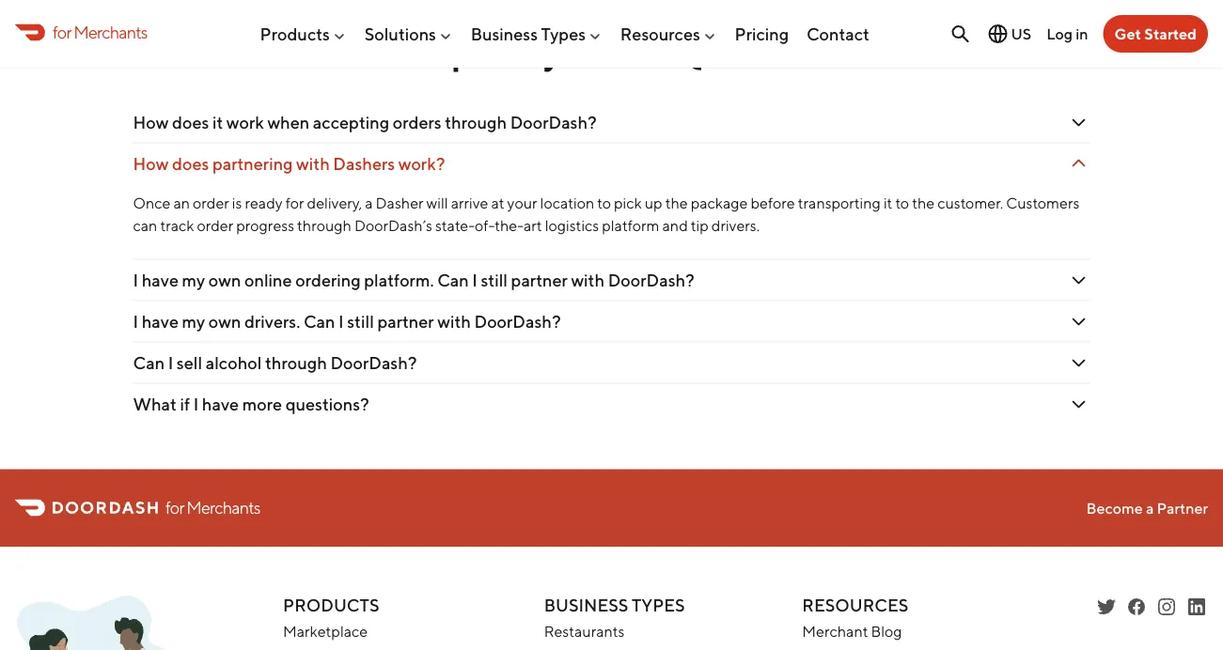 Task type: vqa. For each thing, say whether or not it's contained in the screenshot.
TAKE associated with How long does it take to pay back the advance?
no



Task type: locate. For each thing, give the bounding box(es) containing it.
before
[[751, 194, 795, 212]]

to left pick
[[598, 194, 611, 212]]

1 horizontal spatial it
[[884, 194, 893, 212]]

can i sell alcohol through doordash?
[[133, 353, 417, 373]]

2 the from the left
[[912, 194, 935, 212]]

partner
[[511, 270, 568, 290], [378, 311, 434, 331]]

0 vertical spatial resources
[[621, 24, 701, 44]]

1 vertical spatial with
[[571, 270, 605, 290]]

products up marketplace link at the bottom left
[[283, 596, 380, 616]]

1 horizontal spatial business
[[544, 596, 629, 616]]

orders
[[393, 112, 442, 132]]

2 how from the top
[[133, 153, 169, 173]]

marketplace
[[283, 623, 368, 641]]

will
[[427, 194, 448, 212]]

2 vertical spatial have
[[202, 394, 239, 414]]

i down ordering
[[339, 311, 344, 331]]

1 vertical spatial merchants
[[186, 498, 260, 518]]

1 chevron down image from the top
[[1068, 152, 1091, 175]]

merchant
[[803, 623, 869, 641]]

chevron down image for can i sell alcohol through doordash?
[[1068, 352, 1091, 374]]

with down logistics
[[571, 270, 605, 290]]

the
[[666, 194, 688, 212], [912, 194, 935, 212]]

0 vertical spatial still
[[481, 270, 508, 290]]

0 vertical spatial have
[[142, 270, 179, 290]]

instagram image
[[1156, 596, 1179, 619]]

0 horizontal spatial to
[[598, 194, 611, 212]]

types for business types
[[541, 24, 586, 44]]

1 vertical spatial business
[[544, 596, 629, 616]]

the-
[[495, 216, 524, 234]]

2 vertical spatial can
[[133, 353, 165, 373]]

in
[[1076, 25, 1089, 43]]

2 chevron down image from the top
[[1068, 269, 1091, 291]]

online
[[245, 270, 292, 290]]

1 vertical spatial for merchants
[[166, 498, 260, 518]]

2 chevron down image from the top
[[1068, 310, 1091, 333]]

2 horizontal spatial can
[[437, 270, 469, 290]]

i left sell
[[168, 353, 173, 373]]

work
[[227, 112, 264, 132]]

1 vertical spatial products
[[283, 596, 380, 616]]

my for drivers.
[[182, 311, 205, 331]]

platform.
[[364, 270, 434, 290]]

my down track
[[182, 270, 205, 290]]

through up questions?
[[265, 353, 327, 373]]

sell
[[177, 353, 202, 373]]

1 vertical spatial drivers.
[[245, 311, 300, 331]]

become
[[1087, 499, 1144, 517]]

0 horizontal spatial it
[[212, 112, 223, 132]]

business inside business types restaurants
[[544, 596, 629, 616]]

2 my from the top
[[182, 311, 205, 331]]

1 horizontal spatial resources
[[803, 596, 909, 616]]

1 vertical spatial partner
[[378, 311, 434, 331]]

how does it work when accepting orders through doordash?
[[133, 112, 597, 132]]

transporting
[[798, 194, 881, 212]]

doordash's
[[355, 216, 433, 234]]

started
[[1145, 25, 1197, 43]]

still
[[481, 270, 508, 290], [347, 311, 374, 331]]

questions
[[674, 32, 837, 72]]

become a partner
[[1087, 499, 1209, 517]]

have right if
[[202, 394, 239, 414]]

instagram link
[[1156, 596, 1179, 619]]

0 vertical spatial it
[[212, 112, 223, 132]]

for inside once an order is ready for delivery, a dasher will arrive at your location to pick up the package before transporting it to the customer. customers can track order progress through doordash's state-of-the-art logistics platform and tip drivers.
[[286, 194, 304, 212]]

0 horizontal spatial still
[[347, 311, 374, 331]]

partner down art
[[511, 270, 568, 290]]

1 horizontal spatial a
[[1147, 499, 1154, 517]]

a left dasher
[[365, 194, 373, 212]]

2 does from the top
[[172, 153, 209, 173]]

my for online
[[182, 270, 205, 290]]

get
[[1115, 25, 1142, 43]]

resources link
[[621, 16, 717, 51]]

marketplace link
[[283, 623, 368, 641]]

1 own from the top
[[209, 270, 241, 290]]

does for it
[[172, 112, 209, 132]]

0 horizontal spatial merchants
[[74, 22, 147, 42]]

own
[[209, 270, 241, 290], [209, 311, 241, 331]]

0 horizontal spatial can
[[133, 353, 165, 373]]

can right platform.
[[437, 270, 469, 290]]

to right transporting
[[896, 194, 910, 212]]

doordash?
[[510, 112, 597, 132], [608, 270, 695, 290], [474, 311, 561, 331], [330, 353, 417, 373]]

merchant blog link
[[803, 623, 903, 641]]

asked
[[568, 32, 667, 72]]

my up sell
[[182, 311, 205, 331]]

1 chevron down image from the top
[[1068, 111, 1091, 133]]

1 vertical spatial own
[[209, 311, 241, 331]]

does up an at the top of the page
[[172, 153, 209, 173]]

twitter link
[[1096, 596, 1118, 619]]

have
[[142, 270, 179, 290], [142, 311, 179, 331], [202, 394, 239, 414]]

1 my from the top
[[182, 270, 205, 290]]

3 chevron down image from the top
[[1068, 352, 1091, 374]]

types
[[541, 24, 586, 44], [632, 596, 685, 616]]

have for i have my own drivers. can i still partner with doordash?
[[142, 311, 179, 331]]

0 vertical spatial does
[[172, 112, 209, 132]]

1 horizontal spatial to
[[896, 194, 910, 212]]

have down can
[[142, 270, 179, 290]]

1 vertical spatial it
[[884, 194, 893, 212]]

it right transporting
[[884, 194, 893, 212]]

1 vertical spatial how
[[133, 153, 169, 173]]

us
[[1012, 25, 1032, 43]]

2 vertical spatial for
[[166, 498, 184, 518]]

1 vertical spatial chevron down image
[[1068, 269, 1091, 291]]

once
[[133, 194, 171, 212]]

how
[[133, 112, 169, 132], [133, 153, 169, 173]]

1 horizontal spatial merchants
[[186, 498, 260, 518]]

0 vertical spatial drivers.
[[712, 216, 760, 234]]

chevron down image
[[1068, 111, 1091, 133], [1068, 269, 1091, 291], [1068, 393, 1091, 416]]

0 vertical spatial products
[[260, 24, 330, 44]]

2 horizontal spatial with
[[571, 270, 605, 290]]

have up sell
[[142, 311, 179, 331]]

alcohol
[[206, 353, 262, 373]]

0 vertical spatial business
[[471, 24, 538, 44]]

2 vertical spatial chevron down image
[[1068, 352, 1091, 374]]

to
[[598, 194, 611, 212], [896, 194, 910, 212]]

1 horizontal spatial still
[[481, 270, 508, 290]]

partner down platform.
[[378, 311, 434, 331]]

1 vertical spatial chevron down image
[[1068, 310, 1091, 333]]

it left 'work'
[[212, 112, 223, 132]]

0 vertical spatial order
[[193, 194, 229, 212]]

1 vertical spatial types
[[632, 596, 685, 616]]

drivers.
[[712, 216, 760, 234], [245, 311, 300, 331]]

0 horizontal spatial the
[[666, 194, 688, 212]]

order left is
[[193, 194, 229, 212]]

does left 'work'
[[172, 112, 209, 132]]

a
[[365, 194, 373, 212], [1147, 499, 1154, 517]]

1 vertical spatial resources
[[803, 596, 909, 616]]

a inside once an order is ready for delivery, a dasher will arrive at your location to pick up the package before transporting it to the customer. customers can track order progress through doordash's state-of-the-art logistics platform and tip drivers.
[[365, 194, 373, 212]]

0 vertical spatial through
[[445, 112, 507, 132]]

order
[[193, 194, 229, 212], [197, 216, 233, 234]]

0 horizontal spatial resources
[[621, 24, 701, 44]]

resources merchant blog
[[803, 596, 909, 641]]

package
[[691, 194, 748, 212]]

through
[[445, 112, 507, 132], [297, 216, 352, 234], [265, 353, 327, 373]]

for
[[53, 22, 71, 42], [286, 194, 304, 212], [166, 498, 184, 518]]

for merchants
[[53, 22, 147, 42], [166, 498, 260, 518]]

through down delivery,
[[297, 216, 352, 234]]

0 vertical spatial own
[[209, 270, 241, 290]]

0 vertical spatial a
[[365, 194, 373, 212]]

1 vertical spatial for
[[286, 194, 304, 212]]

0 horizontal spatial types
[[541, 24, 586, 44]]

1 the from the left
[[666, 194, 688, 212]]

2 horizontal spatial for
[[286, 194, 304, 212]]

1 horizontal spatial for
[[166, 498, 184, 518]]

linkedin image
[[1186, 596, 1209, 619]]

chevron down image
[[1068, 152, 1091, 175], [1068, 310, 1091, 333], [1068, 352, 1091, 374]]

dasher
[[376, 194, 424, 212]]

1 vertical spatial still
[[347, 311, 374, 331]]

1 vertical spatial my
[[182, 311, 205, 331]]

chevron down image for i
[[1068, 269, 1091, 291]]

1 horizontal spatial can
[[304, 311, 335, 331]]

can down ordering
[[304, 311, 335, 331]]

0 horizontal spatial for
[[53, 22, 71, 42]]

own left online
[[209, 270, 241, 290]]

i have my own online ordering platform. can i still partner with doordash?
[[133, 270, 695, 290]]

1 vertical spatial order
[[197, 216, 233, 234]]

have for i have my own online ordering platform. can i still partner with doordash?
[[142, 270, 179, 290]]

2 vertical spatial with
[[438, 311, 471, 331]]

1 horizontal spatial drivers.
[[712, 216, 760, 234]]

0 vertical spatial how
[[133, 112, 169, 132]]

state-
[[435, 216, 475, 234]]

chevron down image for doordash?
[[1068, 111, 1091, 133]]

i have my own drivers. can i still partner with doordash?
[[133, 311, 561, 331]]

up
[[645, 194, 663, 212]]

0 horizontal spatial business
[[471, 24, 538, 44]]

business for business types
[[471, 24, 538, 44]]

1 vertical spatial have
[[142, 311, 179, 331]]

still down ordering
[[347, 311, 374, 331]]

own up alcohol
[[209, 311, 241, 331]]

resources inside "resources" link
[[621, 24, 701, 44]]

1 horizontal spatial partner
[[511, 270, 568, 290]]

0 vertical spatial types
[[541, 24, 586, 44]]

0 vertical spatial with
[[296, 153, 330, 173]]

does
[[172, 112, 209, 132], [172, 153, 209, 173]]

dashers
[[333, 153, 395, 173]]

products up when
[[260, 24, 330, 44]]

business types
[[471, 24, 586, 44]]

facebook link
[[1126, 596, 1148, 619]]

0 vertical spatial can
[[437, 270, 469, 290]]

facebook image
[[1126, 596, 1148, 619]]

1 horizontal spatial the
[[912, 194, 935, 212]]

1 vertical spatial through
[[297, 216, 352, 234]]

what if i have more questions?
[[133, 394, 369, 414]]

1 vertical spatial does
[[172, 153, 209, 173]]

get started button
[[1104, 15, 1209, 53]]

a left partner
[[1147, 499, 1154, 517]]

1 horizontal spatial for merchants
[[166, 498, 260, 518]]

how for how does it work when accepting orders through doordash?
[[133, 112, 169, 132]]

once an order is ready for delivery, a dasher will arrive at your location to pick up the package before transporting it to the customer. customers can track order progress through doordash's state-of-the-art logistics platform and tip drivers.
[[133, 194, 1080, 234]]

order down is
[[197, 216, 233, 234]]

0 horizontal spatial drivers.
[[245, 311, 300, 331]]

types for business types restaurants
[[632, 596, 685, 616]]

0 horizontal spatial a
[[365, 194, 373, 212]]

2 own from the top
[[209, 311, 241, 331]]

still down of-
[[481, 270, 508, 290]]

it
[[212, 112, 223, 132], [884, 194, 893, 212]]

1 horizontal spatial types
[[632, 596, 685, 616]]

1 to from the left
[[598, 194, 611, 212]]

business for business types restaurants
[[544, 596, 629, 616]]

track
[[160, 216, 194, 234]]

drivers. down package on the right top of the page
[[712, 216, 760, 234]]

with up delivery,
[[296, 153, 330, 173]]

the left "customer."
[[912, 194, 935, 212]]

2 vertical spatial chevron down image
[[1068, 393, 1091, 416]]

resources
[[621, 24, 701, 44], [803, 596, 909, 616]]

0 vertical spatial chevron down image
[[1068, 111, 1091, 133]]

1 how from the top
[[133, 112, 169, 132]]

0 vertical spatial chevron down image
[[1068, 152, 1091, 175]]

0 vertical spatial my
[[182, 270, 205, 290]]

with down i have my own online ordering platform. can i still partner with doordash? at the top of the page
[[438, 311, 471, 331]]

0 horizontal spatial for merchants
[[53, 22, 147, 42]]

can
[[437, 270, 469, 290], [304, 311, 335, 331], [133, 353, 165, 373]]

drivers. up can i sell alcohol through doordash?
[[245, 311, 300, 331]]

i up what
[[133, 311, 138, 331]]

types inside business types restaurants
[[632, 596, 685, 616]]

the up and
[[666, 194, 688, 212]]

can left sell
[[133, 353, 165, 373]]

partnering
[[212, 153, 293, 173]]

through right orders at top left
[[445, 112, 507, 132]]

1 does from the top
[[172, 112, 209, 132]]



Task type: describe. For each thing, give the bounding box(es) containing it.
products for products marketplace
[[283, 596, 380, 616]]

0 vertical spatial for merchants
[[53, 22, 147, 42]]

0 vertical spatial for
[[53, 22, 71, 42]]

get started
[[1115, 25, 1197, 43]]

i right if
[[193, 394, 199, 414]]

contact link
[[807, 16, 870, 51]]

become a partner link
[[1087, 499, 1209, 517]]

solutions
[[365, 24, 436, 44]]

twitter image
[[1096, 596, 1118, 619]]

pricing link
[[735, 16, 789, 51]]

how for how does partnering with dashers work?
[[133, 153, 169, 173]]

log in link
[[1047, 25, 1089, 43]]

for merchants link
[[15, 20, 147, 45]]

what
[[133, 394, 177, 414]]

blog
[[871, 623, 903, 641]]

if
[[180, 394, 190, 414]]

more
[[242, 394, 282, 414]]

your
[[508, 194, 538, 212]]

business types link
[[471, 16, 603, 51]]

restaurants link
[[544, 623, 625, 641]]

location
[[540, 194, 595, 212]]

own for online
[[209, 270, 241, 290]]

drivers. inside once an order is ready for delivery, a dasher will arrive at your location to pick up the package before transporting it to the customer. customers can track order progress through doordash's state-of-the-art logistics platform and tip drivers.
[[712, 216, 760, 234]]

own for drivers.
[[209, 311, 241, 331]]

questions?
[[286, 394, 369, 414]]

0 vertical spatial partner
[[511, 270, 568, 290]]

tip
[[691, 216, 709, 234]]

arrive
[[451, 194, 489, 212]]

2 to from the left
[[896, 194, 910, 212]]

delivery,
[[307, 194, 362, 212]]

customer.
[[938, 194, 1004, 212]]

an
[[173, 194, 190, 212]]

log
[[1047, 25, 1073, 43]]

1 horizontal spatial with
[[438, 311, 471, 331]]

chevron down image for i have my own drivers. can i still partner with doordash?
[[1068, 310, 1091, 333]]

ordering
[[296, 270, 361, 290]]

3 chevron down image from the top
[[1068, 393, 1091, 416]]

when
[[268, 112, 310, 132]]

how does partnering with dashers work?
[[133, 153, 445, 173]]

at
[[491, 194, 505, 212]]

business types restaurants
[[544, 596, 685, 641]]

and
[[663, 216, 688, 234]]

frequently
[[387, 32, 561, 72]]

log in
[[1047, 25, 1089, 43]]

can
[[133, 216, 157, 234]]

ready
[[245, 194, 283, 212]]

products for products
[[260, 24, 330, 44]]

0 horizontal spatial with
[[296, 153, 330, 173]]

is
[[232, 194, 242, 212]]

frequently asked questions
[[387, 32, 837, 72]]

1 vertical spatial a
[[1147, 499, 1154, 517]]

resources for resources merchant blog
[[803, 596, 909, 616]]

contact
[[807, 24, 870, 44]]

solutions link
[[365, 16, 453, 51]]

products link
[[260, 16, 347, 51]]

2 vertical spatial through
[[265, 353, 327, 373]]

restaurants
[[544, 623, 625, 641]]

of-
[[475, 216, 495, 234]]

0 vertical spatial merchants
[[74, 22, 147, 42]]

linkedin link
[[1186, 596, 1209, 619]]

work?
[[399, 153, 445, 173]]

art
[[524, 216, 542, 234]]

i down of-
[[472, 270, 478, 290]]

partner
[[1157, 499, 1209, 517]]

resources for resources
[[621, 24, 701, 44]]

doordash for merchants image
[[15, 596, 177, 651]]

through inside once an order is ready for delivery, a dasher will arrive at your location to pick up the package before transporting it to the customer. customers can track order progress through doordash's state-of-the-art logistics platform and tip drivers.
[[297, 216, 352, 234]]

it inside once an order is ready for delivery, a dasher will arrive at your location to pick up the package before transporting it to the customer. customers can track order progress through doordash's state-of-the-art logistics platform and tip drivers.
[[884, 194, 893, 212]]

i down can
[[133, 270, 138, 290]]

pick
[[614, 194, 642, 212]]

0 horizontal spatial partner
[[378, 311, 434, 331]]

does for partnering
[[172, 153, 209, 173]]

progress
[[236, 216, 294, 234]]

platform
[[602, 216, 660, 234]]

1 vertical spatial can
[[304, 311, 335, 331]]

logistics
[[545, 216, 599, 234]]

globe line image
[[987, 23, 1010, 45]]

accepting
[[313, 112, 390, 132]]

chevron down image for how does partnering with dashers work?
[[1068, 152, 1091, 175]]

products marketplace
[[283, 596, 380, 641]]

customers
[[1007, 194, 1080, 212]]

pricing
[[735, 24, 789, 44]]



